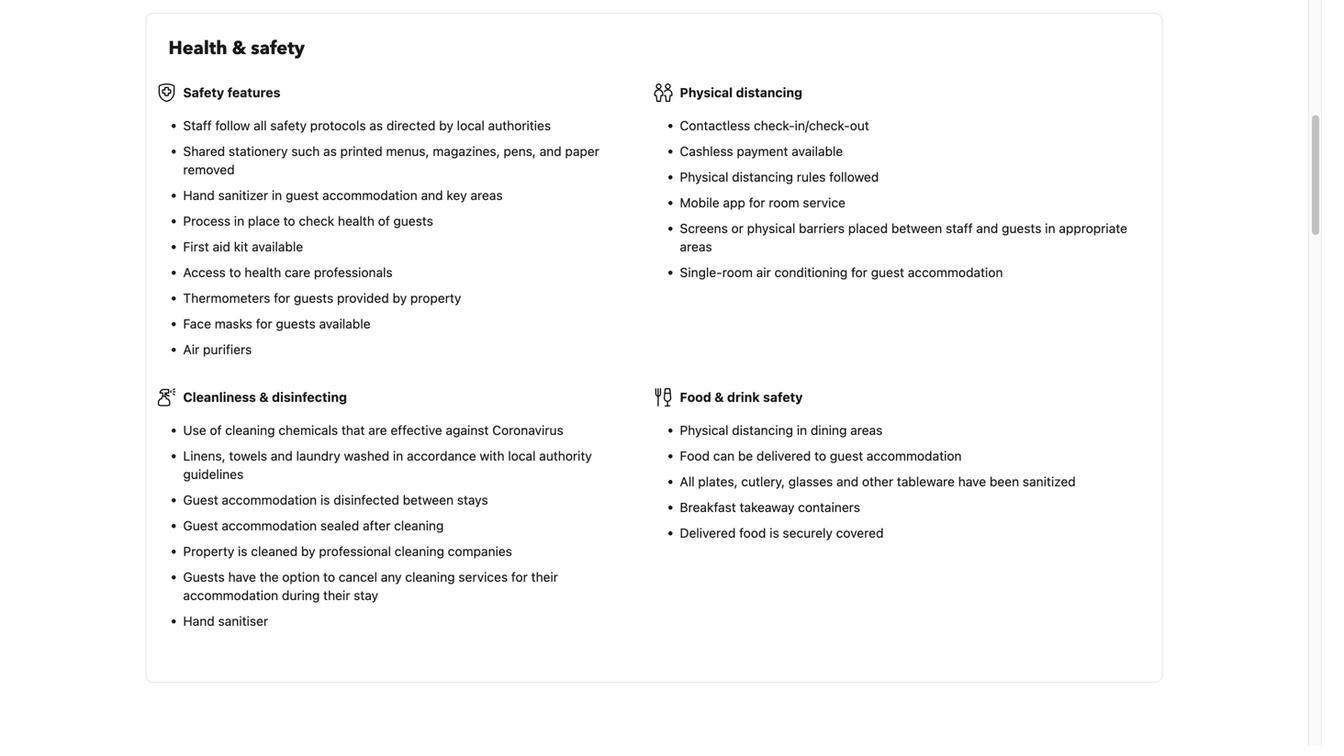 Task type: locate. For each thing, give the bounding box(es) containing it.
0 vertical spatial their
[[531, 570, 558, 585]]

protocols
[[310, 118, 366, 133]]

physical distancing rules followed
[[680, 169, 879, 185]]

cutlery,
[[741, 474, 785, 489]]

1 vertical spatial areas
[[680, 239, 712, 254]]

areas down screens
[[680, 239, 712, 254]]

safety up physical distancing in dining areas
[[763, 390, 803, 405]]

areas right dining
[[850, 423, 883, 438]]

accommodation up the "hand sanitiser"
[[183, 588, 278, 603]]

safety right all
[[270, 118, 307, 133]]

to right place
[[283, 213, 295, 229]]

2 vertical spatial available
[[319, 316, 371, 331]]

& right cleanliness
[[259, 390, 269, 405]]

0 horizontal spatial guest
[[286, 188, 319, 203]]

food can be delivered to guest accommodation
[[680, 449, 962, 464]]

1 vertical spatial is
[[770, 526, 779, 541]]

0 vertical spatial room
[[769, 195, 799, 210]]

hand up process
[[183, 188, 215, 203]]

0 vertical spatial have
[[958, 474, 986, 489]]

available down provided in the left top of the page
[[319, 316, 371, 331]]

1 vertical spatial of
[[210, 423, 222, 438]]

containers
[[798, 500, 860, 515]]

cleaning right after
[[394, 518, 444, 533]]

2 horizontal spatial &
[[715, 390, 724, 405]]

appropriate
[[1059, 221, 1128, 236]]

local down coronavirus on the left bottom
[[508, 449, 536, 464]]

magazines,
[[433, 144, 500, 159]]

health down hand sanitizer in guest accommodation and key areas
[[338, 213, 375, 229]]

2 vertical spatial by
[[301, 544, 315, 559]]

use
[[183, 423, 206, 438]]

physical down cashless
[[680, 169, 729, 185]]

effective
[[391, 423, 442, 438]]

all
[[254, 118, 267, 133]]

guest for single-room air conditioning for guest accommodation
[[871, 265, 904, 280]]

1 vertical spatial physical
[[680, 169, 729, 185]]

in right washed
[[393, 449, 403, 464]]

0 horizontal spatial is
[[238, 544, 248, 559]]

1 vertical spatial have
[[228, 570, 256, 585]]

services
[[459, 570, 508, 585]]

1 horizontal spatial have
[[958, 474, 986, 489]]

their down cancel
[[323, 588, 350, 603]]

safety
[[251, 36, 305, 61], [270, 118, 307, 133], [763, 390, 803, 405]]

and inside screens or physical barriers placed between staff and guests in appropriate areas
[[976, 221, 998, 236]]

safety features
[[183, 85, 280, 100]]

1 horizontal spatial health
[[338, 213, 375, 229]]

1 food from the top
[[680, 390, 711, 405]]

distancing up be
[[732, 423, 793, 438]]

1 horizontal spatial guest
[[830, 449, 863, 464]]

0 horizontal spatial room
[[722, 265, 753, 280]]

for right masks
[[256, 316, 272, 331]]

is right food
[[770, 526, 779, 541]]

local for by
[[457, 118, 485, 133]]

room down physical distancing rules followed
[[769, 195, 799, 210]]

food up all at the bottom right of page
[[680, 449, 710, 464]]

0 vertical spatial distancing
[[736, 85, 803, 100]]

and
[[540, 144, 562, 159], [421, 188, 443, 203], [976, 221, 998, 236], [271, 449, 293, 464], [837, 474, 859, 489]]

&
[[232, 36, 246, 61], [259, 390, 269, 405], [715, 390, 724, 405]]

for up face masks for guests available
[[274, 291, 290, 306]]

& right health
[[232, 36, 246, 61]]

face
[[183, 316, 211, 331]]

0 horizontal spatial their
[[323, 588, 350, 603]]

available up the "access to health care professionals"
[[252, 239, 303, 254]]

have left the
[[228, 570, 256, 585]]

0 horizontal spatial local
[[457, 118, 485, 133]]

0 vertical spatial local
[[457, 118, 485, 133]]

0 vertical spatial physical
[[680, 85, 733, 100]]

between inside screens or physical barriers placed between staff and guests in appropriate areas
[[892, 221, 942, 236]]

safety up features
[[251, 36, 305, 61]]

2 horizontal spatial by
[[439, 118, 453, 133]]

stay
[[354, 588, 378, 603]]

single-
[[680, 265, 722, 280]]

guest
[[183, 493, 218, 508], [183, 518, 218, 533]]

first
[[183, 239, 209, 254]]

safety
[[183, 85, 224, 100]]

between left staff
[[892, 221, 942, 236]]

to inside guests have the option to cancel any cleaning services for their accommodation during their stay
[[323, 570, 335, 585]]

0 vertical spatial between
[[892, 221, 942, 236]]

by left property
[[393, 291, 407, 306]]

chemicals
[[279, 423, 338, 438]]

be
[[738, 449, 753, 464]]

0 vertical spatial food
[[680, 390, 711, 405]]

process
[[183, 213, 231, 229]]

0 horizontal spatial between
[[403, 493, 454, 508]]

accommodation down towels on the bottom of page
[[222, 493, 317, 508]]

2 horizontal spatial areas
[[850, 423, 883, 438]]

2 vertical spatial physical
[[680, 423, 729, 438]]

1 vertical spatial guest
[[183, 518, 218, 533]]

air purifiers
[[183, 342, 252, 357]]

cleaning up towels on the bottom of page
[[225, 423, 275, 438]]

1 vertical spatial health
[[245, 265, 281, 280]]

in left dining
[[797, 423, 807, 438]]

and right staff
[[976, 221, 998, 236]]

physical up contactless
[[680, 85, 733, 100]]

that
[[341, 423, 365, 438]]

1 horizontal spatial of
[[378, 213, 390, 229]]

1 vertical spatial safety
[[270, 118, 307, 133]]

1 vertical spatial as
[[323, 144, 337, 159]]

guest up process in place to check health of guests
[[286, 188, 319, 203]]

2 hand from the top
[[183, 614, 215, 629]]

2 guest from the top
[[183, 518, 218, 533]]

2 vertical spatial is
[[238, 544, 248, 559]]

local inside linens, towels and laundry washed in accordance with local authority guidelines
[[508, 449, 536, 464]]

guest down guidelines
[[183, 493, 218, 508]]

0 vertical spatial hand
[[183, 188, 215, 203]]

for inside guests have the option to cancel any cleaning services for their accommodation during their stay
[[511, 570, 528, 585]]

access
[[183, 265, 226, 280]]

disinfected
[[334, 493, 399, 508]]

hand for hand sanitizer in guest accommodation and key areas
[[183, 188, 215, 203]]

0 horizontal spatial available
[[252, 239, 303, 254]]

guest up property
[[183, 518, 218, 533]]

health down "first aid kit available" at the left
[[245, 265, 281, 280]]

directed
[[386, 118, 436, 133]]

1 hand from the top
[[183, 188, 215, 203]]

have
[[958, 474, 986, 489], [228, 570, 256, 585]]

available down in/check-
[[792, 144, 843, 159]]

0 vertical spatial guest
[[286, 188, 319, 203]]

distancing
[[736, 85, 803, 100], [732, 169, 793, 185], [732, 423, 793, 438]]

1 horizontal spatial areas
[[680, 239, 712, 254]]

food
[[739, 526, 766, 541]]

0 vertical spatial available
[[792, 144, 843, 159]]

1 horizontal spatial available
[[319, 316, 371, 331]]

physical up can
[[680, 423, 729, 438]]

first aid kit available
[[183, 239, 303, 254]]

use of cleaning chemicals that are effective against coronavirus
[[183, 423, 564, 438]]

0 vertical spatial as
[[369, 118, 383, 133]]

check-
[[754, 118, 795, 133]]

and inside shared stationery such as printed menus, magazines, pens, and paper removed
[[540, 144, 562, 159]]

2 horizontal spatial guest
[[871, 265, 904, 280]]

sanitizer
[[218, 188, 268, 203]]

as right such
[[323, 144, 337, 159]]

key
[[447, 188, 467, 203]]

2 vertical spatial guest
[[830, 449, 863, 464]]

guidelines
[[183, 467, 244, 482]]

place
[[248, 213, 280, 229]]

areas right key
[[471, 188, 503, 203]]

dining
[[811, 423, 847, 438]]

1 vertical spatial distancing
[[732, 169, 793, 185]]

areas inside screens or physical barriers placed between staff and guests in appropriate areas
[[680, 239, 712, 254]]

areas
[[471, 188, 503, 203], [680, 239, 712, 254], [850, 423, 883, 438]]

thermometers for guests provided by property
[[183, 291, 461, 306]]

guests
[[393, 213, 433, 229], [1002, 221, 1042, 236], [294, 291, 334, 306], [276, 316, 316, 331]]

in/check-
[[795, 118, 850, 133]]

0 horizontal spatial health
[[245, 265, 281, 280]]

accommodation up tableware
[[867, 449, 962, 464]]

2 horizontal spatial is
[[770, 526, 779, 541]]

2 horizontal spatial available
[[792, 144, 843, 159]]

1 horizontal spatial &
[[259, 390, 269, 405]]

accommodation inside guests have the option to cancel any cleaning services for their accommodation during their stay
[[183, 588, 278, 603]]

0 vertical spatial of
[[378, 213, 390, 229]]

food for food & drink safety
[[680, 390, 711, 405]]

local
[[457, 118, 485, 133], [508, 449, 536, 464]]

out
[[850, 118, 869, 133]]

menus,
[[386, 144, 429, 159]]

against
[[446, 423, 489, 438]]

cleanliness
[[183, 390, 256, 405]]

hand left sanitiser
[[183, 614, 215, 629]]

food left drink
[[680, 390, 711, 405]]

have left been
[[958, 474, 986, 489]]

guests right staff
[[1002, 221, 1042, 236]]

distancing for physical distancing rules followed
[[732, 169, 793, 185]]

distancing for physical distancing in dining areas
[[732, 423, 793, 438]]

distancing up check-
[[736, 85, 803, 100]]

contactless check-in/check-out
[[680, 118, 869, 133]]

is left cleaned
[[238, 544, 248, 559]]

1 vertical spatial hand
[[183, 614, 215, 629]]

of down hand sanitizer in guest accommodation and key areas
[[378, 213, 390, 229]]

glasses
[[788, 474, 833, 489]]

or
[[731, 221, 744, 236]]

features
[[227, 85, 280, 100]]

cashless
[[680, 144, 733, 159]]

linens,
[[183, 449, 226, 464]]

payment
[[737, 144, 788, 159]]

hand
[[183, 188, 215, 203], [183, 614, 215, 629]]

3 physical from the top
[[680, 423, 729, 438]]

0 vertical spatial is
[[320, 493, 330, 508]]

available
[[792, 144, 843, 159], [252, 239, 303, 254], [319, 316, 371, 331]]

to down kit
[[229, 265, 241, 280]]

of right use
[[210, 423, 222, 438]]

by
[[439, 118, 453, 133], [393, 291, 407, 306], [301, 544, 315, 559]]

1 vertical spatial food
[[680, 449, 710, 464]]

local up magazines,
[[457, 118, 485, 133]]

all
[[680, 474, 695, 489]]

guest down screens or physical barriers placed between staff and guests in appropriate areas at the right of page
[[871, 265, 904, 280]]

sanitiser
[[218, 614, 268, 629]]

in inside screens or physical barriers placed between staff and guests in appropriate areas
[[1045, 221, 1056, 236]]

guest accommodation is disinfected between stays
[[183, 493, 488, 508]]

guest down dining
[[830, 449, 863, 464]]

physical distancing
[[680, 85, 803, 100]]

1 vertical spatial local
[[508, 449, 536, 464]]

0 horizontal spatial as
[[323, 144, 337, 159]]

by down guest accommodation sealed after cleaning
[[301, 544, 315, 559]]

2 vertical spatial safety
[[763, 390, 803, 405]]

between left stays
[[403, 493, 454, 508]]

1 horizontal spatial as
[[369, 118, 383, 133]]

room
[[769, 195, 799, 210], [722, 265, 753, 280]]

health
[[338, 213, 375, 229], [245, 265, 281, 280]]

1 vertical spatial guest
[[871, 265, 904, 280]]

0 horizontal spatial have
[[228, 570, 256, 585]]

distancing up mobile app for room service
[[732, 169, 793, 185]]

and right towels on the bottom of page
[[271, 449, 293, 464]]

& left drink
[[715, 390, 724, 405]]

room left air on the right top of the page
[[722, 265, 753, 280]]

1 horizontal spatial is
[[320, 493, 330, 508]]

and right pens,
[[540, 144, 562, 159]]

1 horizontal spatial local
[[508, 449, 536, 464]]

their right 'services'
[[531, 570, 558, 585]]

by up magazines,
[[439, 118, 453, 133]]

sanitized
[[1023, 474, 1076, 489]]

1 guest from the top
[[183, 493, 218, 508]]

0 horizontal spatial &
[[232, 36, 246, 61]]

covered
[[836, 526, 884, 541]]

for
[[749, 195, 765, 210], [851, 265, 868, 280], [274, 291, 290, 306], [256, 316, 272, 331], [511, 570, 528, 585]]

towels
[[229, 449, 267, 464]]

cleaning right any
[[405, 570, 455, 585]]

safety for staff
[[270, 118, 307, 133]]

0 horizontal spatial areas
[[471, 188, 503, 203]]

0 vertical spatial guest
[[183, 493, 218, 508]]

1 vertical spatial between
[[403, 493, 454, 508]]

2 physical from the top
[[680, 169, 729, 185]]

0 vertical spatial health
[[338, 213, 375, 229]]

1 horizontal spatial between
[[892, 221, 942, 236]]

laundry
[[296, 449, 340, 464]]

2 food from the top
[[680, 449, 710, 464]]

to right 'option'
[[323, 570, 335, 585]]

in left place
[[234, 213, 244, 229]]

is up guest accommodation sealed after cleaning
[[320, 493, 330, 508]]

0 vertical spatial safety
[[251, 36, 305, 61]]

been
[[990, 474, 1019, 489]]

kit
[[234, 239, 248, 254]]

of
[[378, 213, 390, 229], [210, 423, 222, 438]]

2 vertical spatial distancing
[[732, 423, 793, 438]]

as up printed
[[369, 118, 383, 133]]

1 physical from the top
[[680, 85, 733, 100]]

for right 'services'
[[511, 570, 528, 585]]

in left appropriate at the right of page
[[1045, 221, 1056, 236]]

with
[[480, 449, 505, 464]]

provided
[[337, 291, 389, 306]]

physical
[[680, 85, 733, 100], [680, 169, 729, 185], [680, 423, 729, 438]]

1 horizontal spatial by
[[393, 291, 407, 306]]

app
[[723, 195, 745, 210]]

physical for physical distancing in dining areas
[[680, 423, 729, 438]]

guests down thermometers for guests provided by property
[[276, 316, 316, 331]]



Task type: vqa. For each thing, say whether or not it's contained in the screenshot.
the Canoeing
no



Task type: describe. For each thing, give the bounding box(es) containing it.
access to health care professionals
[[183, 265, 393, 280]]

accommodation down staff
[[908, 265, 1003, 280]]

authorities
[[488, 118, 551, 133]]

and inside linens, towels and laundry washed in accordance with local authority guidelines
[[271, 449, 293, 464]]

cleaning inside guests have the option to cancel any cleaning services for their accommodation during their stay
[[405, 570, 455, 585]]

printed
[[340, 144, 383, 159]]

conditioning
[[775, 265, 848, 280]]

plates,
[[698, 474, 738, 489]]

have inside guests have the option to cancel any cleaning services for their accommodation during their stay
[[228, 570, 256, 585]]

during
[[282, 588, 320, 603]]

1 horizontal spatial their
[[531, 570, 558, 585]]

is for disinfected
[[320, 493, 330, 508]]

cancel
[[339, 570, 377, 585]]

1 horizontal spatial room
[[769, 195, 799, 210]]

0 vertical spatial areas
[[471, 188, 503, 203]]

coronavirus
[[492, 423, 564, 438]]

distancing for physical distancing
[[736, 85, 803, 100]]

breakfast
[[680, 500, 736, 515]]

check
[[299, 213, 334, 229]]

stationery
[[229, 144, 288, 159]]

guests down shared stationery such as printed menus, magazines, pens, and paper removed
[[393, 213, 433, 229]]

as inside shared stationery such as printed menus, magazines, pens, and paper removed
[[323, 144, 337, 159]]

removed
[[183, 162, 235, 177]]

the
[[260, 570, 279, 585]]

professionals
[[314, 265, 393, 280]]

aid
[[213, 239, 230, 254]]

linens, towels and laundry washed in accordance with local authority guidelines
[[183, 449, 592, 482]]

such
[[291, 144, 320, 159]]

shared stationery such as printed menus, magazines, pens, and paper removed
[[183, 144, 600, 177]]

screens or physical barriers placed between staff and guests in appropriate areas
[[680, 221, 1128, 254]]

and left key
[[421, 188, 443, 203]]

accommodation down shared stationery such as printed menus, magazines, pens, and paper removed
[[322, 188, 418, 203]]

for down placed at the right top of the page
[[851, 265, 868, 280]]

guest for guest accommodation sealed after cleaning
[[183, 518, 218, 533]]

0 horizontal spatial of
[[210, 423, 222, 438]]

physical distancing in dining areas
[[680, 423, 883, 438]]

to down dining
[[815, 449, 826, 464]]

guest accommodation sealed after cleaning
[[183, 518, 444, 533]]

all plates, cutlery, glasses and other tableware have been sanitized
[[680, 474, 1076, 489]]

guest for guest accommodation is disinfected between stays
[[183, 493, 218, 508]]

contactless
[[680, 118, 750, 133]]

breakfast takeaway containers
[[680, 500, 860, 515]]

shared
[[183, 144, 225, 159]]

food & drink safety
[[680, 390, 803, 405]]

tableware
[[897, 474, 955, 489]]

staff
[[183, 118, 212, 133]]

staff follow all safety protocols as directed by local authorities
[[183, 118, 551, 133]]

in up place
[[272, 188, 282, 203]]

any
[[381, 570, 402, 585]]

securely
[[783, 526, 833, 541]]

guest for food can be delivered to guest accommodation
[[830, 449, 863, 464]]

disinfecting
[[272, 390, 347, 405]]

guests down the care
[[294, 291, 334, 306]]

safety for food
[[763, 390, 803, 405]]

& for cleanliness
[[259, 390, 269, 405]]

accommodation up cleaned
[[222, 518, 317, 533]]

delivered food is securely covered
[[680, 526, 884, 541]]

hand sanitizer in guest accommodation and key areas
[[183, 188, 503, 203]]

food for food can be delivered to guest accommodation
[[680, 449, 710, 464]]

companies
[[448, 544, 512, 559]]

0 vertical spatial by
[[439, 118, 453, 133]]

screens
[[680, 221, 728, 236]]

health & safety
[[168, 36, 305, 61]]

physical
[[747, 221, 795, 236]]

sealed
[[320, 518, 359, 533]]

stays
[[457, 493, 488, 508]]

2 vertical spatial areas
[[850, 423, 883, 438]]

for right app
[[749, 195, 765, 210]]

can
[[713, 449, 735, 464]]

other
[[862, 474, 894, 489]]

purifiers
[[203, 342, 252, 357]]

thermometers
[[183, 291, 270, 306]]

guests inside screens or physical barriers placed between staff and guests in appropriate areas
[[1002, 221, 1042, 236]]

accordance
[[407, 449, 476, 464]]

0 horizontal spatial by
[[301, 544, 315, 559]]

masks
[[215, 316, 252, 331]]

cleanliness & disinfecting
[[183, 390, 347, 405]]

guests
[[183, 570, 225, 585]]

1 vertical spatial by
[[393, 291, 407, 306]]

are
[[368, 423, 387, 438]]

physical for physical distancing
[[680, 85, 733, 100]]

drink
[[727, 390, 760, 405]]

property
[[183, 544, 234, 559]]

cleaned
[[251, 544, 298, 559]]

placed
[[848, 221, 888, 236]]

local for with
[[508, 449, 536, 464]]

& for health
[[232, 36, 246, 61]]

is for securely
[[770, 526, 779, 541]]

and left "other"
[[837, 474, 859, 489]]

hand sanitiser
[[183, 614, 268, 629]]

delivered
[[757, 449, 811, 464]]

takeaway
[[740, 500, 795, 515]]

mobile
[[680, 195, 720, 210]]

authority
[[539, 449, 592, 464]]

in inside linens, towels and laundry washed in accordance with local authority guidelines
[[393, 449, 403, 464]]

rules
[[797, 169, 826, 185]]

physical for physical distancing rules followed
[[680, 169, 729, 185]]

care
[[285, 265, 310, 280]]

professional
[[319, 544, 391, 559]]

1 vertical spatial room
[[722, 265, 753, 280]]

1 vertical spatial available
[[252, 239, 303, 254]]

hand for hand sanitiser
[[183, 614, 215, 629]]

washed
[[344, 449, 389, 464]]

air
[[183, 342, 200, 357]]

health
[[168, 36, 227, 61]]

1 vertical spatial their
[[323, 588, 350, 603]]

barriers
[[799, 221, 845, 236]]

cleaning up any
[[395, 544, 444, 559]]

& for food
[[715, 390, 724, 405]]

delivered
[[680, 526, 736, 541]]



